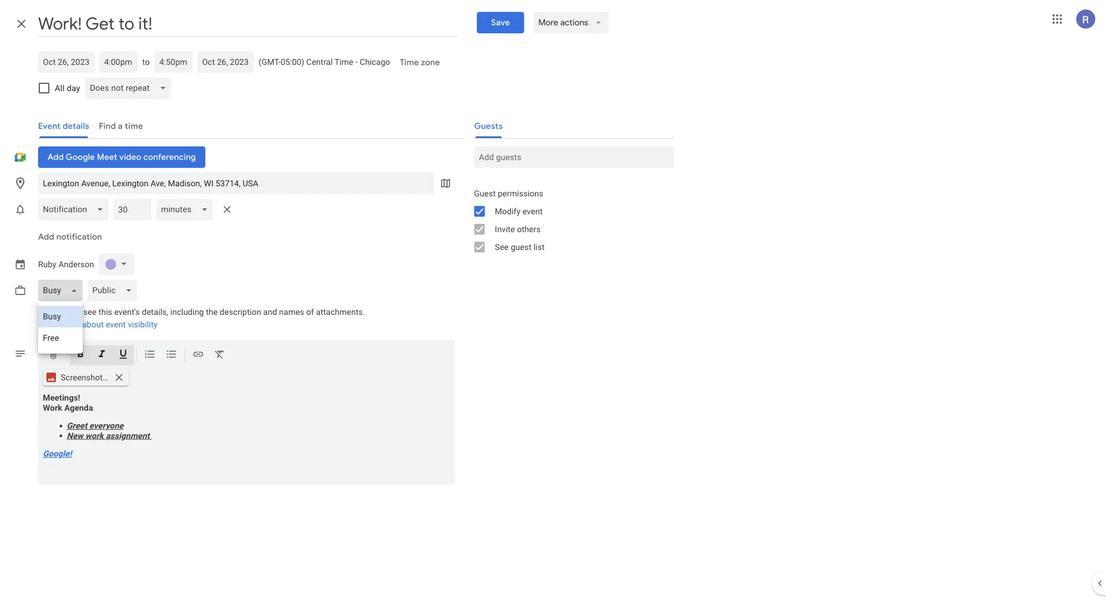 Task type: vqa. For each thing, say whether or not it's contained in the screenshot.
work
yes



Task type: locate. For each thing, give the bounding box(es) containing it.
anyone
[[38, 307, 66, 317]]

arrow_drop_down
[[593, 17, 604, 28]]

agenda
[[64, 403, 93, 413]]

greet everyone new work assignment
[[67, 421, 152, 441]]

event up others
[[523, 206, 543, 216]]

see
[[83, 307, 97, 317]]

more actions arrow_drop_down
[[539, 17, 604, 28]]

1 vertical spatial event
[[106, 320, 126, 330]]

Location text field
[[43, 173, 429, 194]]

event down 'this'
[[106, 320, 126, 330]]

description
[[220, 307, 261, 317]]

google!
[[43, 449, 72, 459]]

day
[[67, 83, 80, 93]]

time left -
[[335, 57, 353, 67]]

details,
[[142, 307, 168, 317]]

greet
[[67, 421, 87, 431]]

including
[[170, 307, 204, 317]]

anyone can see this event's details, including the description and names of attachments. learn more about event visibility
[[38, 307, 365, 330]]

meetings!
[[43, 393, 80, 403]]

Description text field
[[38, 393, 455, 482]]

notification
[[56, 232, 102, 242]]

numbered list image
[[144, 348, 156, 362]]

time
[[335, 57, 353, 67], [400, 57, 419, 68]]

insert link image
[[192, 348, 204, 362]]

0 horizontal spatial time
[[335, 57, 353, 67]]

Guests text field
[[479, 146, 670, 168]]

group
[[465, 185, 674, 256]]

about
[[82, 320, 104, 330]]

formatting options toolbar
[[38, 341, 455, 370]]

names
[[279, 307, 304, 317]]

(gmt-
[[259, 57, 281, 67]]

End time text field
[[159, 55, 188, 69]]

this
[[99, 307, 112, 317]]

05:00)
[[281, 57, 304, 67]]

End date text field
[[202, 55, 249, 69]]

0 vertical spatial event
[[523, 206, 543, 216]]

permissions
[[498, 188, 544, 198]]

Start date text field
[[43, 55, 90, 69]]

underline image
[[117, 348, 129, 362]]

more
[[61, 320, 80, 330]]

actions
[[561, 17, 589, 28]]

learn
[[38, 320, 59, 330]]

save
[[491, 17, 510, 28]]

modify
[[495, 206, 521, 216]]

1 option from the top
[[38, 306, 83, 328]]

bulleted list image
[[166, 348, 177, 362]]

time zone button
[[395, 52, 445, 73]]

1 horizontal spatial time
[[400, 57, 419, 68]]

1 horizontal spatial event
[[523, 206, 543, 216]]

save button
[[477, 12, 524, 33]]

the
[[206, 307, 218, 317]]

30 minutes before element
[[38, 197, 237, 223]]

event
[[523, 206, 543, 216], [106, 320, 126, 330]]

time left zone
[[400, 57, 419, 68]]

add notification
[[38, 232, 102, 242]]

modify event
[[495, 206, 543, 216]]

Start time text field
[[104, 55, 133, 69]]

see
[[495, 242, 509, 252]]

None field
[[85, 77, 176, 99], [38, 199, 113, 220], [156, 199, 218, 220], [38, 280, 87, 301], [87, 280, 142, 301], [85, 77, 176, 99], [38, 199, 113, 220], [156, 199, 218, 220], [38, 280, 87, 301], [87, 280, 142, 301]]

work
[[85, 431, 104, 441]]

option
[[38, 306, 83, 328], [38, 328, 83, 349]]

invite
[[495, 224, 515, 234]]

visibility
[[128, 320, 158, 330]]

0 horizontal spatial event
[[106, 320, 126, 330]]

of
[[306, 307, 314, 317]]



Task type: describe. For each thing, give the bounding box(es) containing it.
guest permissions
[[474, 188, 544, 198]]

-
[[355, 57, 358, 67]]

invite others
[[495, 224, 541, 234]]

Minutes in advance for notification number field
[[118, 199, 147, 220]]

event's
[[114, 307, 140, 317]]

zone
[[421, 57, 440, 68]]

remove formatting image
[[214, 348, 226, 362]]

more
[[539, 17, 559, 28]]

ruby
[[38, 259, 56, 269]]

list
[[534, 242, 545, 252]]

all
[[55, 83, 65, 93]]

event inside anyone can see this event's details, including the description and names of attachments. learn more about event visibility
[[106, 320, 126, 330]]

show as list box
[[38, 301, 83, 354]]

to
[[142, 57, 150, 67]]

assignment
[[106, 431, 150, 441]]

time inside button
[[400, 57, 419, 68]]

central
[[306, 57, 333, 67]]

ruby anderson
[[38, 259, 94, 269]]

add notification button
[[33, 223, 107, 251]]

can
[[68, 307, 81, 317]]

time zone
[[400, 57, 440, 68]]

italic image
[[96, 348, 108, 362]]

chicago
[[360, 57, 390, 67]]

guest
[[474, 188, 496, 198]]

guest
[[511, 242, 532, 252]]

bold image
[[74, 348, 86, 362]]

learn more about event visibility link
[[38, 320, 158, 330]]

anderson
[[58, 259, 94, 269]]

(gmt-05:00) central time - chicago
[[259, 57, 390, 67]]

attachments.
[[316, 307, 365, 317]]

and
[[263, 307, 277, 317]]

meetings! work agenda
[[43, 393, 93, 413]]

work
[[43, 403, 62, 413]]

google! link
[[43, 449, 72, 459]]

new
[[67, 431, 83, 441]]

everyone
[[89, 421, 123, 431]]

others
[[517, 224, 541, 234]]

group containing guest permissions
[[465, 185, 674, 256]]

see guest list
[[495, 242, 545, 252]]

2 option from the top
[[38, 328, 83, 349]]

all day
[[55, 83, 80, 93]]

Title text field
[[38, 11, 458, 37]]

add
[[38, 232, 54, 242]]



